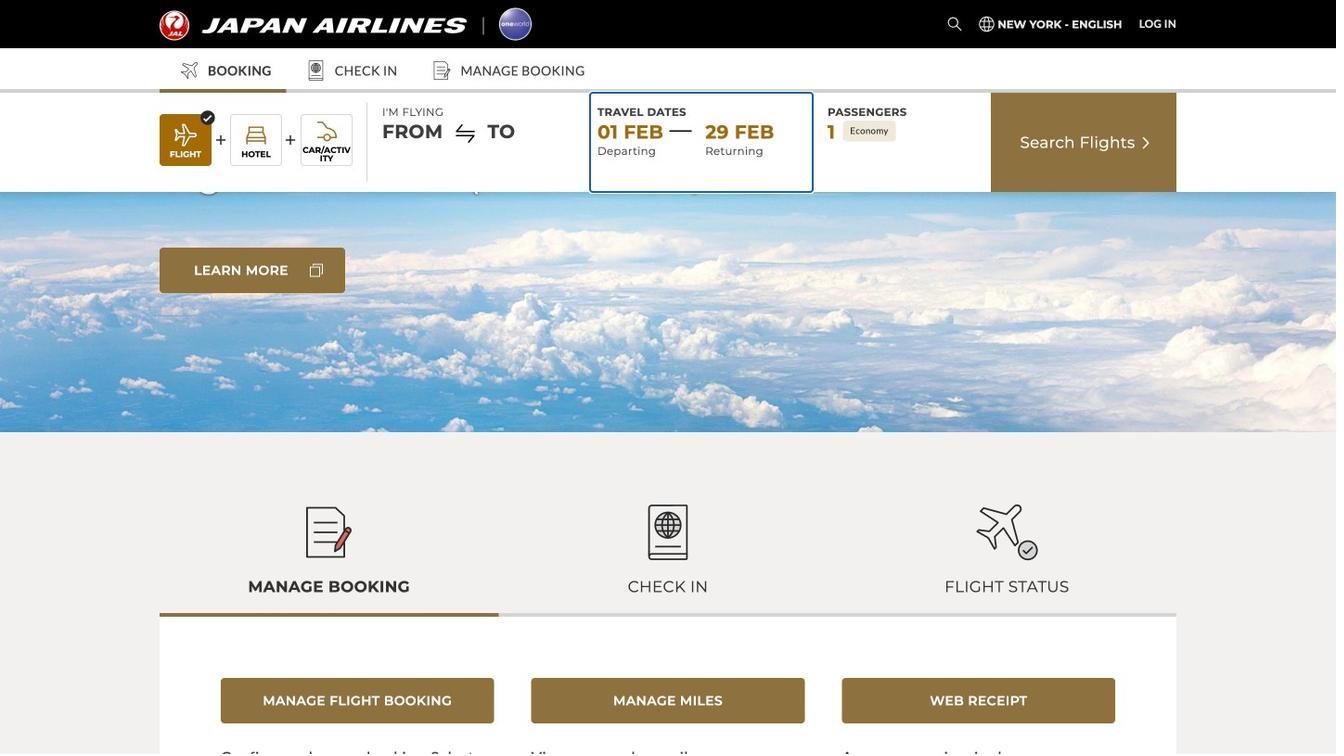 Task type: locate. For each thing, give the bounding box(es) containing it.
japan airlines image
[[160, 11, 467, 40]]

flight status image
[[967, 492, 1048, 574]]

tab list
[[160, 492, 1177, 617]]



Task type: describe. For each thing, give the bounding box(es) containing it.
one world image
[[500, 8, 532, 40]]

check in image
[[628, 492, 709, 574]]



Task type: vqa. For each thing, say whether or not it's contained in the screenshot.
SATURDAY element
no



